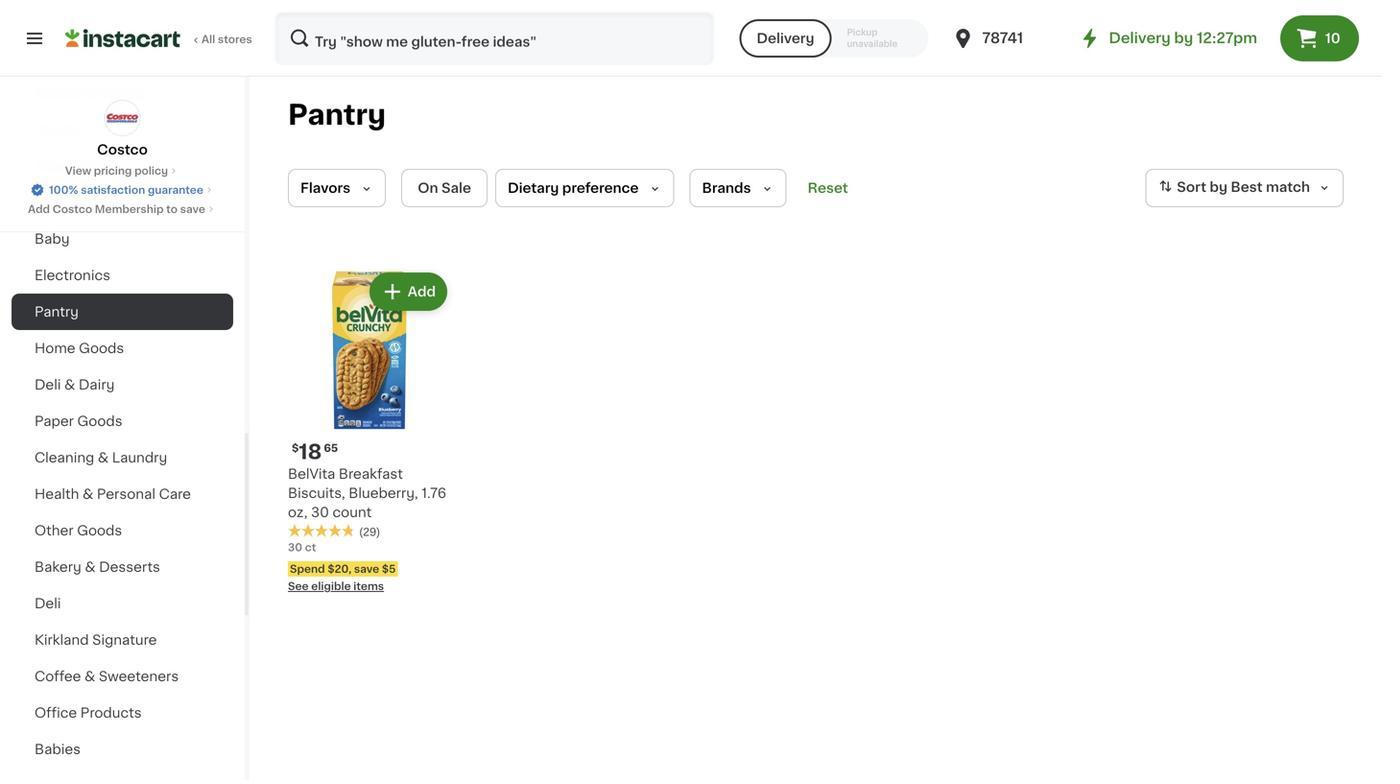 Task type: vqa. For each thing, say whether or not it's contained in the screenshot.
the topmost Petsmart
no



Task type: locate. For each thing, give the bounding box(es) containing it.
add inside add costco membership to save link
[[28, 204, 50, 215]]

goods for paper goods
[[77, 415, 122, 428]]

0 horizontal spatial by
[[1174, 31, 1193, 45]]

0 horizontal spatial save
[[180, 204, 205, 215]]

preference
[[562, 181, 639, 195]]

& for bakery
[[85, 561, 96, 574]]

on
[[418, 181, 438, 195]]

30 ct
[[288, 542, 316, 553]]

1 vertical spatial goods
[[77, 415, 122, 428]]

home
[[35, 342, 75, 355]]

delivery for delivery
[[757, 32, 814, 45]]

instacart logo image
[[65, 27, 180, 50]]

deli up paper
[[35, 378, 61, 392]]

reset button
[[802, 169, 854, 207]]

reset
[[808, 181, 848, 195]]

0 vertical spatial costco
[[97, 143, 148, 156]]

view pricing policy
[[65, 166, 168, 176]]

0 vertical spatial add
[[28, 204, 50, 215]]

1 vertical spatial deli
[[35, 597, 61, 610]]

kirkland signature link
[[12, 622, 233, 658]]

$ 18 65
[[292, 442, 338, 462]]

1 horizontal spatial delivery
[[1109, 31, 1171, 45]]

$5
[[382, 564, 396, 574]]

deli inside deli & dairy link
[[35, 378, 61, 392]]

10
[[1325, 32, 1341, 45]]

$20,
[[328, 564, 352, 574]]

all stores
[[202, 34, 252, 45]]

1 horizontal spatial by
[[1210, 181, 1228, 194]]

2 vertical spatial goods
[[77, 524, 122, 537]]

other goods link
[[12, 513, 233, 549]]

2 deli from the top
[[35, 597, 61, 610]]

1 horizontal spatial pantry
[[288, 101, 386, 129]]

0 horizontal spatial add
[[28, 204, 50, 215]]

save up items
[[354, 564, 379, 574]]

costco up view pricing policy link
[[97, 143, 148, 156]]

by left 12:27pm
[[1174, 31, 1193, 45]]

snacks
[[35, 86, 83, 100]]

breakfast
[[339, 467, 403, 481]]

candy
[[101, 86, 145, 100]]

& left laundry
[[98, 451, 109, 465]]

0 vertical spatial by
[[1174, 31, 1193, 45]]

save inside spend $20, save $5 see eligible items
[[354, 564, 379, 574]]

laundry
[[112, 451, 167, 465]]

deli & dairy link
[[12, 367, 233, 403]]

1 horizontal spatial costco
[[97, 143, 148, 156]]

delivery by 12:27pm
[[1109, 31, 1257, 45]]

goods
[[79, 342, 124, 355], [77, 415, 122, 428], [77, 524, 122, 537]]

flavors
[[300, 181, 351, 195]]

deli down bakery
[[35, 597, 61, 610]]

1 horizontal spatial save
[[354, 564, 379, 574]]

cleaning
[[35, 451, 94, 465]]

0 horizontal spatial delivery
[[757, 32, 814, 45]]

costco down 100%
[[53, 204, 92, 215]]

1 vertical spatial save
[[354, 564, 379, 574]]

& right 'coffee'
[[85, 670, 95, 683]]

paper
[[35, 415, 74, 428]]

pets link
[[12, 184, 233, 221]]

None search field
[[275, 12, 714, 65]]

brands
[[702, 181, 751, 195]]

1 vertical spatial costco
[[53, 204, 92, 215]]

spend
[[290, 564, 325, 574]]

save right to
[[180, 204, 205, 215]]

0 horizontal spatial pantry
[[35, 305, 79, 319]]

add inside add button
[[408, 285, 436, 299]]

add
[[28, 204, 50, 215], [408, 285, 436, 299]]

add costco membership to save link
[[28, 202, 217, 217]]

match
[[1266, 181, 1310, 194]]

pantry up flavors "dropdown button"
[[288, 101, 386, 129]]

goods up bakery & desserts
[[77, 524, 122, 537]]

to
[[166, 204, 178, 215]]

snacks & candy link
[[12, 75, 233, 111]]

0 vertical spatial deli
[[35, 378, 61, 392]]

delivery for delivery by 12:27pm
[[1109, 31, 1171, 45]]

pricing
[[94, 166, 132, 176]]

0 vertical spatial 30
[[311, 506, 329, 519]]

office
[[35, 706, 77, 720]]

delivery inside button
[[757, 32, 814, 45]]

add button
[[371, 275, 445, 309]]

sort
[[1177, 181, 1207, 194]]

pets
[[35, 196, 65, 209]]

0 vertical spatial pantry
[[288, 101, 386, 129]]

by right sort
[[1210, 181, 1228, 194]]

bakery
[[35, 561, 81, 574]]

flavors button
[[288, 169, 386, 207]]

1 vertical spatial 30
[[288, 542, 302, 553]]

& left candy
[[86, 86, 97, 100]]

health & personal care link
[[12, 476, 233, 513]]

products
[[80, 706, 142, 720]]

personal
[[97, 488, 155, 501]]

& right bakery
[[85, 561, 96, 574]]

by inside field
[[1210, 181, 1228, 194]]

& left dairy
[[64, 378, 75, 392]]

babies
[[35, 743, 81, 756]]

& for snacks
[[86, 86, 97, 100]]

0 vertical spatial save
[[180, 204, 205, 215]]

home goods
[[35, 342, 124, 355]]

deli for deli & dairy
[[35, 378, 61, 392]]

baby
[[35, 232, 70, 246]]

goods up dairy
[[79, 342, 124, 355]]

& for health
[[83, 488, 93, 501]]

by
[[1174, 31, 1193, 45], [1210, 181, 1228, 194]]

1 vertical spatial pantry
[[35, 305, 79, 319]]

1 vertical spatial by
[[1210, 181, 1228, 194]]

& right health
[[83, 488, 93, 501]]

deli inside deli link
[[35, 597, 61, 610]]

sale
[[441, 181, 471, 195]]

add costco membership to save
[[28, 204, 205, 215]]

membership
[[95, 204, 164, 215]]

1 horizontal spatial add
[[408, 285, 436, 299]]

30 left 'ct'
[[288, 542, 302, 553]]

baby link
[[12, 221, 233, 257]]

health
[[35, 488, 79, 501]]

30 inside belvita breakfast biscuits, blueberry, 1.76 oz, 30 count
[[311, 506, 329, 519]]

eligible
[[311, 581, 351, 592]]

1 deli from the top
[[35, 378, 61, 392]]

by for delivery
[[1174, 31, 1193, 45]]

other goods
[[35, 524, 122, 537]]

see
[[288, 581, 309, 592]]

30 down biscuits,
[[311, 506, 329, 519]]

1 vertical spatial add
[[408, 285, 436, 299]]

pantry up home
[[35, 305, 79, 319]]

0 vertical spatial goods
[[79, 342, 124, 355]]

biscuits,
[[288, 487, 345, 500]]

deli
[[35, 378, 61, 392], [35, 597, 61, 610]]

1 horizontal spatial 30
[[311, 506, 329, 519]]

frozen
[[35, 123, 80, 136]]

goods up cleaning & laundry
[[77, 415, 122, 428]]

12:27pm
[[1197, 31, 1257, 45]]



Task type: describe. For each thing, give the bounding box(es) containing it.
belvita breakfast biscuits, blueberry, 1.76 oz, 30 count
[[288, 467, 446, 519]]

(29)
[[359, 527, 380, 537]]

add for add
[[408, 285, 436, 299]]

kirkland
[[35, 633, 89, 647]]

sweeteners
[[99, 670, 179, 683]]

& for deli
[[64, 378, 75, 392]]

product group
[[288, 269, 451, 594]]

coffee & sweeteners
[[35, 670, 179, 683]]

deli link
[[12, 585, 233, 622]]

office products
[[35, 706, 142, 720]]

belvita
[[288, 467, 335, 481]]

Best match Sort by field
[[1145, 169, 1344, 207]]

add for add costco membership to save
[[28, 204, 50, 215]]

paper goods
[[35, 415, 122, 428]]

& for cleaning
[[98, 451, 109, 465]]

items
[[353, 581, 384, 592]]

blueberry,
[[349, 487, 418, 500]]

office products link
[[12, 695, 233, 731]]

goods for other goods
[[77, 524, 122, 537]]

pantry link
[[12, 294, 233, 330]]

snacks & candy
[[35, 86, 145, 100]]

other
[[35, 524, 74, 537]]

on sale
[[418, 181, 471, 195]]

sort by
[[1177, 181, 1228, 194]]

0 horizontal spatial 30
[[288, 542, 302, 553]]

0 horizontal spatial costco
[[53, 204, 92, 215]]

oz,
[[288, 506, 308, 519]]

policy
[[134, 166, 168, 176]]

Search field
[[276, 13, 713, 63]]

pantry inside "link"
[[35, 305, 79, 319]]

100%
[[49, 185, 78, 195]]

electronics link
[[12, 257, 233, 294]]

stores
[[218, 34, 252, 45]]

satisfaction
[[81, 185, 145, 195]]

on sale button
[[401, 169, 488, 207]]

78741 button
[[952, 12, 1067, 65]]

brands button
[[690, 169, 787, 207]]

bakery & desserts link
[[12, 549, 233, 585]]

dietary preference button
[[495, 169, 674, 207]]

18
[[299, 442, 322, 462]]

frozen link
[[12, 111, 233, 148]]

by for sort
[[1210, 181, 1228, 194]]

view
[[65, 166, 91, 176]]

deli for deli
[[35, 597, 61, 610]]

coffee
[[35, 670, 81, 683]]

78741
[[982, 31, 1023, 45]]

signature
[[92, 633, 157, 647]]

all stores link
[[65, 12, 253, 65]]

guarantee
[[148, 185, 203, 195]]

count
[[333, 506, 372, 519]]

view pricing policy link
[[65, 163, 180, 179]]

10 button
[[1280, 15, 1359, 61]]

dietary preference
[[508, 181, 639, 195]]

service type group
[[739, 19, 928, 58]]

spend $20, save $5 see eligible items
[[288, 564, 396, 592]]

dairy
[[79, 378, 115, 392]]

best match
[[1231, 181, 1310, 194]]

care
[[159, 488, 191, 501]]

costco logo image
[[104, 100, 141, 136]]

paper goods link
[[12, 403, 233, 440]]

bakery & desserts
[[35, 561, 160, 574]]

home goods link
[[12, 330, 233, 367]]

health & personal care
[[35, 488, 191, 501]]

babies link
[[12, 731, 233, 768]]

100% satisfaction guarantee
[[49, 185, 203, 195]]

cleaning & laundry
[[35, 451, 167, 465]]

electronics
[[35, 269, 110, 282]]

1.76
[[422, 487, 446, 500]]

& for coffee
[[85, 670, 95, 683]]

$
[[292, 443, 299, 454]]

coffee & sweeteners link
[[12, 658, 233, 695]]

desserts
[[99, 561, 160, 574]]

household
[[35, 159, 108, 173]]

65
[[324, 443, 338, 454]]

100% satisfaction guarantee button
[[30, 179, 215, 198]]

goods for home goods
[[79, 342, 124, 355]]

dietary
[[508, 181, 559, 195]]

delivery button
[[739, 19, 832, 58]]

delivery by 12:27pm link
[[1078, 27, 1257, 50]]



